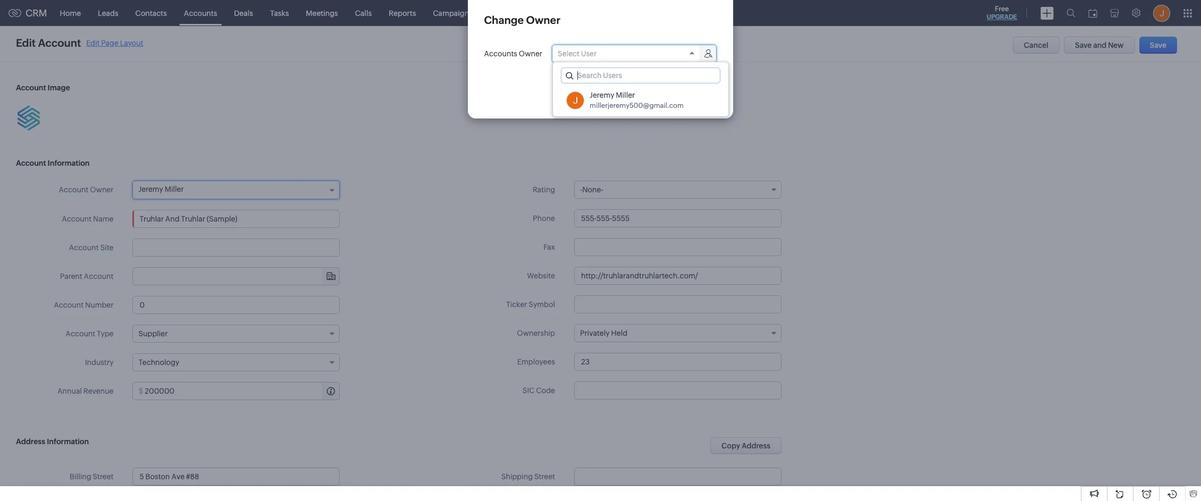 Task type: locate. For each thing, give the bounding box(es) containing it.
ownership
[[517, 329, 555, 338]]

annual revenue
[[57, 387, 114, 396]]

account type
[[66, 330, 114, 338]]

account right parent
[[84, 272, 114, 281]]

1 horizontal spatial cancel button
[[1013, 37, 1060, 54]]

1 vertical spatial information
[[47, 438, 89, 446]]

save for save and new
[[1076, 41, 1092, 49]]

information inside address information copy address
[[47, 438, 89, 446]]

contacts link
[[127, 0, 175, 26]]

information
[[48, 159, 90, 168], [47, 438, 89, 446]]

ticker symbol
[[506, 301, 555, 309]]

account for account image
[[16, 84, 46, 92]]

and
[[1094, 41, 1107, 49]]

edit inside edit account edit page layout
[[86, 39, 100, 47]]

0 horizontal spatial address
[[16, 438, 45, 446]]

0 horizontal spatial cancel button
[[624, 85, 671, 102]]

None text field
[[133, 210, 340, 228], [575, 267, 782, 285], [575, 296, 782, 314], [133, 468, 340, 486], [133, 210, 340, 228], [575, 267, 782, 285], [575, 296, 782, 314], [133, 468, 340, 486]]

image
[[48, 84, 70, 92]]

change
[[484, 14, 524, 26]]

information up "account owner"
[[48, 159, 90, 168]]

change owner
[[484, 14, 561, 26]]

meetings link
[[298, 0, 347, 26]]

employees
[[518, 358, 555, 367]]

account
[[38, 37, 81, 49], [16, 84, 46, 92], [16, 159, 46, 168], [59, 186, 89, 194], [62, 215, 92, 223], [69, 244, 99, 252], [84, 272, 114, 281], [54, 301, 84, 310], [66, 330, 95, 338]]

1 save from the left
[[1076, 41, 1092, 49]]

street
[[93, 473, 114, 481], [535, 473, 555, 481]]

accounts left 'deals'
[[184, 9, 217, 17]]

save
[[1076, 41, 1092, 49], [1150, 41, 1167, 49]]

0 vertical spatial accounts
[[184, 9, 217, 17]]

0 vertical spatial jeremy
[[590, 91, 615, 99]]

address information copy address
[[16, 438, 771, 451]]

cancel button down "upgrade"
[[1013, 37, 1060, 54]]

account left image
[[16, 84, 46, 92]]

address
[[16, 438, 45, 446], [742, 442, 771, 451]]

jeremy
[[590, 91, 615, 99], [139, 185, 163, 194]]

account name
[[62, 215, 114, 223]]

account information
[[16, 159, 90, 168]]

0 vertical spatial miller
[[616, 91, 635, 99]]

None text field
[[575, 210, 782, 228], [575, 238, 782, 256], [133, 239, 340, 257], [133, 296, 340, 314], [575, 353, 782, 371], [575, 382, 782, 400], [145, 383, 340, 400], [575, 468, 782, 486], [575, 210, 782, 228], [575, 238, 782, 256], [133, 239, 340, 257], [133, 296, 340, 314], [575, 353, 782, 371], [575, 382, 782, 400], [145, 383, 340, 400], [575, 468, 782, 486]]

crm
[[26, 7, 47, 19]]

1 horizontal spatial miller
[[616, 91, 635, 99]]

copy address button
[[711, 438, 782, 455]]

campaigns
[[433, 9, 473, 17]]

sic
[[523, 387, 535, 395]]

0 vertical spatial owner
[[526, 14, 561, 26]]

edit
[[16, 37, 36, 49], [86, 39, 100, 47]]

type
[[97, 330, 114, 338]]

account left type
[[66, 330, 95, 338]]

accounts
[[184, 9, 217, 17], [484, 49, 518, 58]]

select user
[[558, 49, 597, 58]]

0 horizontal spatial miller
[[165, 185, 184, 194]]

save right new
[[1150, 41, 1167, 49]]

deals link
[[226, 0, 262, 26]]

2 vertical spatial owner
[[90, 186, 114, 194]]

street right billing
[[93, 473, 114, 481]]

symbol
[[529, 301, 555, 309]]

1 vertical spatial accounts
[[484, 49, 518, 58]]

1 horizontal spatial jeremy
[[590, 91, 615, 99]]

select
[[558, 49, 580, 58]]

1 horizontal spatial edit
[[86, 39, 100, 47]]

accounts down change
[[484, 49, 518, 58]]

accounts link
[[175, 0, 226, 26]]

1 vertical spatial cancel button
[[624, 85, 671, 102]]

tasks link
[[262, 0, 298, 26]]

account left name
[[62, 215, 92, 223]]

1 vertical spatial owner
[[519, 49, 543, 58]]

owner for accounts owner
[[519, 49, 543, 58]]

information for address
[[47, 438, 89, 446]]

parent
[[60, 272, 82, 281]]

cancel
[[1024, 41, 1049, 49], [636, 89, 660, 98]]

account up account name on the top of page
[[59, 186, 89, 194]]

calls link
[[347, 0, 381, 26]]

1 vertical spatial miller
[[165, 185, 184, 194]]

street right shipping
[[535, 473, 555, 481]]

layout
[[120, 39, 143, 47]]

1 vertical spatial jeremy
[[139, 185, 163, 194]]

leads link
[[89, 0, 127, 26]]

1 horizontal spatial accounts
[[484, 49, 518, 58]]

owner
[[526, 14, 561, 26], [519, 49, 543, 58], [90, 186, 114, 194]]

miller
[[616, 91, 635, 99], [165, 185, 184, 194]]

0 horizontal spatial jeremy
[[139, 185, 163, 194]]

leads
[[98, 9, 118, 17]]

2 save from the left
[[1150, 41, 1167, 49]]

billing street
[[70, 473, 114, 481]]

account for account site
[[69, 244, 99, 252]]

edit down crm link
[[16, 37, 36, 49]]

site
[[100, 244, 114, 252]]

jeremy inside jeremy miller millerjeremy500@gmail.com
[[590, 91, 615, 99]]

1 horizontal spatial street
[[535, 473, 555, 481]]

annual
[[57, 387, 82, 396]]

account down parent
[[54, 301, 84, 310]]

deals
[[234, 9, 253, 17]]

0 horizontal spatial accounts
[[184, 9, 217, 17]]

code
[[536, 387, 555, 395]]

rating
[[533, 186, 555, 194]]

jeremy miller option
[[553, 87, 729, 114]]

1 horizontal spatial save
[[1150, 41, 1167, 49]]

tasks
[[270, 9, 289, 17]]

free upgrade
[[987, 5, 1018, 21]]

account for account name
[[62, 215, 92, 223]]

information up billing
[[47, 438, 89, 446]]

edit left page
[[86, 39, 100, 47]]

0 vertical spatial cancel button
[[1013, 37, 1060, 54]]

reports
[[389, 9, 416, 17]]

0 horizontal spatial street
[[93, 473, 114, 481]]

account left site
[[69, 244, 99, 252]]

0 vertical spatial cancel
[[1024, 41, 1049, 49]]

jeremy for jeremy miller millerjeremy500@gmail.com
[[590, 91, 615, 99]]

jeremy miller millerjeremy500@gmail.com
[[590, 91, 684, 110]]

2 street from the left
[[535, 473, 555, 481]]

0 horizontal spatial cancel
[[636, 89, 660, 98]]

0 vertical spatial information
[[48, 159, 90, 168]]

account for account information
[[16, 159, 46, 168]]

save left and
[[1076, 41, 1092, 49]]

cancel button
[[1013, 37, 1060, 54], [624, 85, 671, 102]]

accounts for accounts owner
[[484, 49, 518, 58]]

0 horizontal spatial save
[[1076, 41, 1092, 49]]

parent account
[[60, 272, 114, 281]]

calls
[[355, 9, 372, 17]]

account for account number
[[54, 301, 84, 310]]

1 horizontal spatial cancel
[[1024, 41, 1049, 49]]

cancel button down search users text field on the top of page
[[624, 85, 671, 102]]

upgrade
[[987, 13, 1018, 21]]

miller for jeremy miller millerjeremy500@gmail.com
[[616, 91, 635, 99]]

billing
[[70, 473, 91, 481]]

1 street from the left
[[93, 473, 114, 481]]

miller inside jeremy miller millerjeremy500@gmail.com
[[616, 91, 635, 99]]

account down image
[[16, 159, 46, 168]]

owner for change owner
[[526, 14, 561, 26]]



Task type: describe. For each thing, give the bounding box(es) containing it.
accounts owner
[[484, 49, 543, 58]]

1 vertical spatial cancel
[[636, 89, 660, 98]]

account for account owner
[[59, 186, 89, 194]]

account owner
[[59, 186, 114, 194]]

save button
[[1140, 37, 1178, 54]]

campaigns link
[[425, 0, 481, 26]]

account down home
[[38, 37, 81, 49]]

image image
[[16, 105, 41, 131]]

visits
[[547, 9, 565, 17]]

free
[[995, 5, 1009, 13]]

visits link
[[539, 0, 574, 26]]

save and new button
[[1065, 37, 1136, 54]]

street for billing street
[[93, 473, 114, 481]]

user
[[581, 49, 597, 58]]

0 horizontal spatial edit
[[16, 37, 36, 49]]

copy
[[722, 442, 741, 451]]

Search Users text field
[[562, 68, 720, 83]]

street for shipping street
[[535, 473, 555, 481]]

shipping street
[[502, 473, 555, 481]]

website
[[527, 272, 555, 280]]

ticker
[[506, 301, 527, 309]]

reports link
[[381, 0, 425, 26]]

account site
[[69, 244, 114, 252]]

account number
[[54, 301, 114, 310]]

save for save
[[1150, 41, 1167, 49]]

new
[[1109, 41, 1124, 49]]

name
[[93, 215, 114, 223]]

save and new
[[1076, 41, 1124, 49]]

home
[[60, 9, 81, 17]]

jeremy miller
[[139, 185, 184, 194]]

information for account
[[48, 159, 90, 168]]

fax
[[544, 243, 555, 252]]

millerjeremy500@gmail.com
[[590, 102, 684, 110]]

revenue
[[83, 387, 114, 396]]

shipping
[[502, 473, 533, 481]]

contacts
[[135, 9, 167, 17]]

account for account type
[[66, 330, 95, 338]]

crm link
[[9, 7, 47, 19]]

documents link
[[481, 0, 539, 26]]

edit page layout link
[[86, 39, 143, 47]]

page
[[101, 39, 119, 47]]

home link
[[51, 0, 89, 26]]

1 horizontal spatial address
[[742, 442, 771, 451]]

miller for jeremy miller
[[165, 185, 184, 194]]

edit account edit page layout
[[16, 37, 143, 49]]

industry
[[85, 359, 114, 367]]

sic code
[[523, 387, 555, 395]]

jeremy for jeremy miller
[[139, 185, 163, 194]]

meetings
[[306, 9, 338, 17]]

account image
[[16, 84, 70, 92]]

number
[[85, 301, 114, 310]]

documents
[[490, 9, 530, 17]]

phone
[[533, 214, 555, 223]]

Select User field
[[553, 45, 717, 62]]

accounts for accounts
[[184, 9, 217, 17]]

owner for account owner
[[90, 186, 114, 194]]



Task type: vqa. For each thing, say whether or not it's contained in the screenshot.
Zoho Service Communication (ZSC) Key
no



